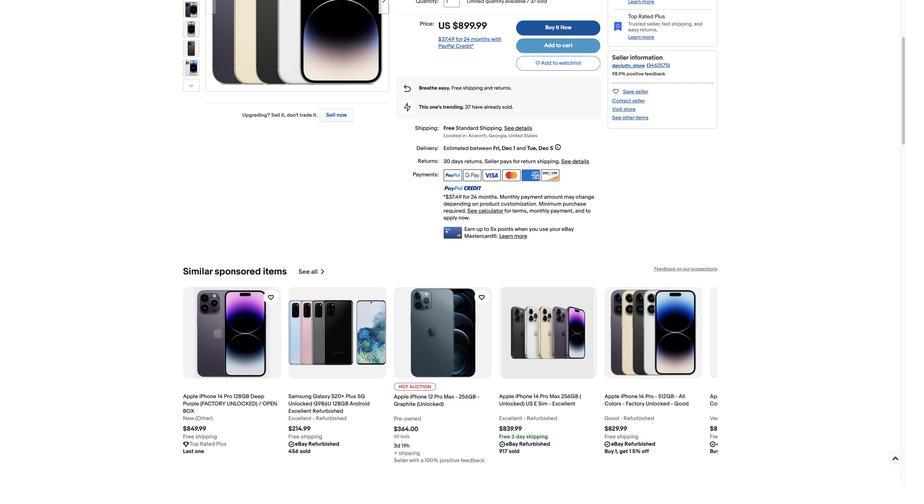 Task type: describe. For each thing, give the bounding box(es) containing it.
plus for top rated plus trusted seller, fast shipping, and easy returns. learn more
[[655, 13, 665, 20]]

return
[[521, 158, 536, 165]]

14 for $829.99
[[639, 393, 644, 400]]

delivery:
[[417, 145, 439, 152]]

iphone inside apple iphone 14 pro 128gb deep purple (factory unlocked) / open box new (other) $849.99 free shipping
[[199, 393, 216, 400]]

decluttr_store link
[[612, 63, 645, 69]]

128gb inside samsung galaxy s20+ plus 5g unlocked g986u 128gb android excellent refurbished excellent - refurbished $214.99 free shipping
[[333, 400, 348, 407]]

- inside excellent - refurbished $839.99 free 3 day shipping
[[523, 415, 526, 422]]

Very Good - Refurbished text field
[[710, 415, 772, 422]]

e
[[534, 400, 537, 407]]

excellent down samsung
[[288, 408, 311, 415]]

monthly
[[529, 208, 549, 215]]

buy for $829.99
[[605, 448, 614, 455]]

it.
[[313, 112, 318, 118]]

seller,
[[647, 21, 661, 27]]

shipping down 5
[[537, 158, 559, 165]]

with details__icon image for top rated plus
[[614, 22, 622, 31]]

decluttr_store
[[612, 63, 645, 69]]

apple for $899.99
[[710, 393, 725, 400]]

free shipping text field for free
[[605, 433, 638, 441]]

14 inside apple iphone 14 pro 128gb deep purple (factory unlocked) / open box new (other) $849.99 free shipping
[[217, 393, 223, 400]]

(factory
[[200, 400, 226, 407]]

located
[[444, 133, 461, 139]]

contact seller visit store see other items
[[612, 98, 649, 121]]

New (Other) text field
[[183, 415, 213, 422]]

sold for $839.99
[[509, 448, 520, 455]]

excellent up $214.99
[[288, 415, 311, 422]]

picture 7 of 15 image
[[183, 60, 199, 76]]

1 dec from the left
[[502, 145, 512, 152]]

456 sold text field
[[288, 448, 310, 455]]

more inside top rated plus trusted seller, fast shipping, and easy returns. learn more
[[642, 34, 654, 40]]

buy inside the us $899.99 main content
[[545, 24, 555, 31]]

256gb inside apple iphone 14 pro max 256gb ( unlocked)  us e sim - excellent
[[561, 393, 578, 400]]

add to watchlist
[[541, 60, 581, 67]]

0 horizontal spatial items
[[263, 266, 287, 277]]

suggestions
[[691, 266, 718, 272]]

with inside pre-owned $364.00 30 bids 3d 19h + shipping seller with a 100% positive feedback
[[409, 457, 419, 464]]

$37.49 for 24 months with paypal credit*
[[438, 36, 501, 50]]

max for refurbished
[[760, 393, 771, 400]]

$829.99
[[605, 425, 627, 433]]

open
[[263, 400, 277, 407]]

very inside the very good - refurbished $899.99 free shipping
[[710, 415, 721, 422]]

visa image
[[483, 170, 501, 181]]

see up united
[[504, 125, 514, 132]]

this
[[419, 104, 428, 110]]

$849.99
[[183, 425, 206, 433]]

purchase
[[563, 201, 586, 208]]

google pay image
[[463, 170, 481, 181]]

items inside contact seller visit store see other items
[[636, 115, 649, 121]]

see all
[[299, 268, 318, 275]]

for inside $37.49 for 24 months with paypal credit*
[[456, 36, 463, 43]]

(unlocked)
[[417, 401, 444, 408]]

1 horizontal spatial .
[[502, 125, 503, 132]]

feedback inside seller information decluttr_store ( 3462575 ) 98.9% positive feedback
[[645, 71, 665, 77]]

apple for $829.99
[[605, 393, 619, 400]]

and inside for terms, monthly payment, and to apply now.
[[575, 208, 584, 215]]

1 for $829.99
[[629, 448, 631, 455]]

3462575
[[648, 62, 669, 68]]

product
[[480, 201, 500, 208]]

ebay for plus
[[295, 441, 307, 448]]

see right the required.
[[467, 208, 477, 215]]

shipping inside pre-owned $364.00 30 bids 3d 19h + shipping seller with a 100% positive feedback
[[399, 450, 420, 457]]

credit*
[[456, 43, 474, 50]]

unlocked)
[[499, 400, 525, 407]]

ebay for refurbished
[[717, 441, 729, 448]]

( inside apple iphone 14 pro max 256gb ( unlocked)  us e sim - excellent
[[580, 393, 581, 400]]

$214.99 text field
[[288, 425, 311, 433]]

shipping inside apple iphone 14 pro 128gb deep purple (factory unlocked) / open box new (other) $849.99 free shipping
[[195, 433, 217, 440]]

ebay for $839.99
[[506, 441, 518, 448]]

deep
[[251, 393, 264, 400]]

sold for $214.99
[[300, 448, 310, 455]]

calculator
[[478, 208, 503, 215]]

pays
[[500, 158, 512, 165]]

refurbished inside excellent - refurbished $839.99 free 3 day shipping
[[527, 415, 557, 422]]

buy for $899.99
[[710, 448, 719, 455]]

456
[[288, 448, 298, 455]]

paypal
[[438, 43, 455, 50]]

refurbished inside good - refurbished $829.99 free shipping
[[624, 415, 654, 422]]

all inside apple iphone 14 pro max - 512gb - all colors - factory unlocked - very good
[[796, 393, 802, 400]]

pro for $829.99
[[645, 393, 654, 400]]

top rated plus trusted seller, fast shipping, and easy returns. learn more
[[628, 13, 702, 40]]

ebay inside earn up to 5x points when you use your ebay mastercard®.
[[562, 226, 574, 233]]

3d
[[394, 443, 400, 450]]

months
[[471, 36, 490, 43]]

pro inside the hot auction apple iphone 12 pro max - 256gb - graphite (unlocked)
[[434, 394, 443, 400]]

ebay mastercard image
[[444, 227, 462, 239]]

to inside add to cart link
[[556, 42, 561, 49]]

feedback
[[654, 266, 676, 272]]

unlocked inside apple iphone 14 pro - 512gb - all colors - factory unlocked - good
[[646, 400, 670, 407]]

factory inside apple iphone 14 pro - 512gb - all colors - factory unlocked - good
[[626, 400, 645, 407]]

hot auction apple iphone 12 pro max - 256gb - graphite (unlocked)
[[394, 384, 479, 408]]

shipping inside the very good - refurbished $899.99 free shipping
[[722, 433, 744, 440]]

excellent - refurbished $839.99 free 3 day shipping
[[499, 415, 557, 440]]

5% for $829.99
[[632, 448, 641, 455]]

with details__icon image for this one's trending.
[[404, 103, 411, 111]]

other
[[622, 115, 634, 121]]

eBay Refurbished text field
[[506, 441, 550, 448]]

Free 3 day shipping text field
[[499, 433, 548, 441]]

iphone for $829.99
[[621, 393, 638, 400]]

1 vertical spatial on
[[677, 266, 682, 272]]

iphone inside the hot auction apple iphone 12 pro max - 256gb - graphite (unlocked)
[[410, 394, 427, 400]]

shipping up have
[[463, 85, 483, 91]]

See all text field
[[299, 268, 318, 275]]

see details link for 30 days returns . seller pays for return shipping . see details
[[561, 158, 589, 165]]

shipping inside good - refurbished $829.99 free shipping
[[617, 433, 638, 440]]

similar
[[183, 266, 212, 277]]

with inside $37.49 for 24 months with paypal credit*
[[491, 36, 501, 43]]

- inside apple iphone 14 pro max 256gb ( unlocked)  us e sim - excellent
[[549, 400, 551, 407]]

us $899.99 main content
[[396, 0, 601, 240]]

shipping inside samsung galaxy s20+ plus 5g unlocked g986u 128gb android excellent refurbished excellent - refurbished $214.99 free shipping
[[301, 433, 322, 440]]

$37.49 for 24 months with paypal credit* button
[[438, 36, 510, 50]]

minimum
[[539, 201, 562, 208]]

positive inside pre-owned $364.00 30 bids 3d 19h + shipping seller with a 100% positive feedback
[[440, 457, 460, 464]]

standard
[[456, 125, 478, 132]]

refurbished inside text field
[[519, 441, 550, 448]]

ebay refurbished for $899.99
[[717, 441, 761, 448]]

off for $899.99
[[747, 448, 754, 455]]

+ shipping text field
[[394, 450, 420, 457]]

galaxy
[[313, 393, 330, 400]]

apple iphone 14 pro - 512gb - all colors - factory unlocked - good
[[605, 393, 689, 407]]

(other)
[[195, 415, 213, 422]]

apple inside the hot auction apple iphone 12 pro max - 256gb - graphite (unlocked)
[[394, 394, 409, 400]]

located in: acworth, georgia, united states
[[444, 133, 537, 139]]

for inside for terms, monthly payment, and to apply now.
[[504, 208, 511, 215]]

now.
[[458, 215, 470, 221]]

it,
[[281, 112, 286, 118]]

ebay for $829.99
[[611, 441, 623, 448]]

positive inside seller information decluttr_store ( 3462575 ) 98.9% positive feedback
[[627, 71, 644, 77]]

30 inside the us $899.99 main content
[[444, 158, 450, 165]]

good inside good - refurbished $829.99 free shipping
[[605, 415, 619, 422]]

ebay refurbished text field for $899.99
[[717, 441, 761, 448]]

feedback inside pre-owned $364.00 30 bids 3d 19h + shipping seller with a 100% positive feedback
[[461, 457, 485, 464]]

sim
[[538, 400, 548, 407]]

picture 5 of 15 image
[[183, 21, 199, 37]]

good inside the very good - refurbished $899.99 free shipping
[[722, 415, 737, 422]]

a
[[421, 457, 424, 464]]

android
[[350, 400, 370, 407]]

between
[[470, 145, 492, 152]]

seller for contact
[[632, 98, 645, 104]]

seller for save
[[635, 89, 648, 95]]

apple iphone 14 pro max - 512gb - all colors - factory unlocked - very good - picture 1 of 15 image
[[206, 0, 389, 91]]

unlocked inside samsung galaxy s20+ plus 5g unlocked g986u 128gb android excellent refurbished excellent - refurbished $214.99 free shipping
[[288, 400, 312, 407]]

917
[[499, 448, 508, 455]]

$899.99 inside the very good - refurbished $899.99 free shipping
[[710, 425, 733, 433]]

see details link for standard shipping . see details
[[504, 125, 532, 132]]

paypal image
[[444, 170, 462, 181]]

days
[[451, 158, 463, 165]]

new
[[183, 415, 194, 422]]

add for add to cart
[[544, 42, 555, 49]]

for terms, monthly payment, and to apply now.
[[444, 208, 591, 221]]

very good - refurbished $899.99 free shipping
[[710, 415, 772, 440]]

fri,
[[493, 145, 501, 152]]

top for top rated plus
[[190, 441, 199, 448]]

all
[[311, 268, 318, 275]]

add for add to watchlist
[[541, 60, 551, 67]]

$839.99
[[499, 425, 522, 433]]

seller inside pre-owned $364.00 30 bids 3d 19h + shipping seller with a 100% positive feedback
[[394, 457, 408, 464]]

upgrading?
[[242, 112, 270, 118]]

Good - Refurbished text field
[[605, 415, 654, 422]]

Buy 1, get 1 5% off text field
[[710, 448, 754, 455]]

have
[[472, 104, 483, 110]]

- inside good - refurbished $829.99 free shipping
[[620, 415, 622, 422]]

buy it now
[[545, 24, 572, 31]]

$364.00
[[394, 426, 418, 433]]

$899.99 text field
[[710, 425, 733, 433]]

save seller
[[623, 89, 648, 95]]

samsung galaxy s20+ plus 5g unlocked g986u 128gb android excellent refurbished excellent - refurbished $214.99 free shipping
[[288, 393, 370, 440]]

refurbished inside the very good - refurbished $899.99 free shipping
[[742, 415, 772, 422]]

upgrading? sell it, don't trade it.
[[242, 112, 318, 118]]

very inside apple iphone 14 pro max - 512gb - all colors - factory unlocked - very good
[[780, 400, 791, 407]]

unlocked)
[[227, 400, 258, 407]]

ebay refurbished for $829.99
[[611, 441, 655, 448]]

watchlist
[[559, 60, 581, 67]]

$214.99
[[288, 425, 311, 433]]

colors inside apple iphone 14 pro - 512gb - all colors - factory unlocked - good
[[605, 400, 621, 407]]

max inside the hot auction apple iphone 12 pro max - 256gb - graphite (unlocked)
[[444, 394, 454, 400]]

apple iphone 14 pro max 256gb ( unlocked)  us e sim - excellent
[[499, 393, 581, 407]]

)
[[669, 62, 670, 68]]

see up may
[[561, 158, 571, 165]]

5g
[[357, 393, 365, 400]]

get for free
[[619, 448, 628, 455]]

free inside samsung galaxy s20+ plus 5g unlocked g986u 128gb android excellent refurbished excellent - refurbished $214.99 free shipping
[[288, 433, 300, 440]]

more inside the us $899.99 main content
[[514, 233, 527, 240]]

excellent - refurbished text field for $839.99
[[499, 415, 557, 422]]

returns. inside the us $899.99 main content
[[494, 85, 512, 91]]

sell now
[[326, 112, 347, 119]]

14 for $899.99
[[744, 393, 750, 400]]

learn more link for top rated plus
[[628, 34, 654, 40]]

to inside add to watchlist button
[[553, 60, 558, 67]]

acworth,
[[468, 133, 488, 139]]

1 horizontal spatial details
[[572, 158, 589, 165]]

seller inside seller information decluttr_store ( 3462575 ) 98.9% positive feedback
[[612, 54, 628, 61]]

2 horizontal spatial .
[[559, 158, 560, 165]]

pro for $899.99
[[751, 393, 759, 400]]

- inside samsung galaxy s20+ plus 5g unlocked g986u 128gb android excellent refurbished excellent - refurbished $214.99 free shipping
[[313, 415, 315, 422]]

see other items link
[[612, 115, 649, 121]]

master card image
[[502, 170, 520, 181]]

1 horizontal spatial sell
[[326, 112, 335, 119]]

trusted
[[628, 21, 646, 27]]

earn up to 5x points when you use your ebay mastercard®.
[[464, 226, 574, 240]]

this one's trending. 37 have already sold.
[[419, 104, 513, 110]]

1 for $899.99
[[735, 448, 736, 455]]

mastercard®.
[[464, 233, 498, 240]]

change
[[576, 194, 594, 201]]

$899.99 inside main content
[[453, 21, 487, 32]]

good inside apple iphone 14 pro max - 512gb - all colors - factory unlocked - very good
[[792, 400, 807, 407]]

917 sold text field
[[499, 448, 520, 455]]

( inside seller information decluttr_store ( 3462575 ) 98.9% positive feedback
[[647, 62, 648, 68]]

terms,
[[512, 208, 528, 215]]



Task type: vqa. For each thing, say whether or not it's contained in the screenshot.
Bluetooth in bose soundlink flex se bluetooth waterproof speaker, certified refurbished
no



Task type: locate. For each thing, give the bounding box(es) containing it.
unlocked up good - refurbished text field
[[646, 400, 670, 407]]

box
[[183, 408, 194, 415]]

2 get from the left
[[725, 448, 733, 455]]

5% for $899.99
[[738, 448, 746, 455]]

0 horizontal spatial seller
[[394, 457, 408, 464]]

30 bids text field
[[394, 434, 410, 440]]

united
[[509, 133, 523, 139]]

ebay inside text field
[[506, 441, 518, 448]]

pro up 'sim'
[[540, 393, 548, 400]]

+
[[394, 450, 397, 457]]

save seller button
[[612, 87, 648, 96]]

1 vertical spatial very
[[710, 415, 721, 422]]

0 horizontal spatial 24
[[464, 36, 470, 43]]

ebay up buy 1, get 1 5% off text field
[[717, 441, 729, 448]]

apple for $839.99
[[499, 393, 514, 400]]

1 horizontal spatial get
[[725, 448, 733, 455]]

$839.99 text field
[[499, 425, 522, 433]]

ebay refurbished text field down good - refurbished $829.99 free shipping
[[611, 441, 655, 448]]

1 14 from the left
[[217, 393, 223, 400]]

off for $829.99
[[642, 448, 649, 455]]

1 vertical spatial details
[[572, 158, 589, 165]]

free shipping text field for $899.99
[[710, 433, 744, 441]]

1 factory from the left
[[626, 400, 645, 407]]

plus inside top rated plus trusted seller, fast shipping, and easy returns. learn more
[[655, 13, 665, 20]]

0 horizontal spatial factory
[[626, 400, 645, 407]]

free shipping text field down $849.99
[[183, 433, 217, 441]]

19h
[[402, 443, 410, 450]]

1 horizontal spatial free shipping text field
[[288, 433, 322, 441]]

0 vertical spatial see details link
[[504, 125, 532, 132]]

1 vertical spatial with details__icon image
[[404, 84, 411, 92]]

months.
[[478, 194, 498, 201]]

pro inside apple iphone 14 pro max - 512gb - all colors - factory unlocked - very good
[[751, 393, 759, 400]]

us inside the us $899.99 main content
[[438, 21, 451, 32]]

- inside the very good - refurbished $899.99 free shipping
[[738, 415, 740, 422]]

pro inside apple iphone 14 pro 128gb deep purple (factory unlocked) / open box new (other) $849.99 free shipping
[[224, 393, 232, 400]]

1 horizontal spatial (
[[647, 62, 648, 68]]

0 horizontal spatial (
[[580, 393, 581, 400]]

depending
[[444, 201, 471, 208]]

learn more link inside the us $899.99 main content
[[499, 233, 527, 240]]

sold right 456 at the bottom left of page
[[300, 448, 310, 455]]

Seller with a 100% positive feedback text field
[[394, 457, 485, 465]]

see calculator button
[[467, 208, 503, 215]]

top for top rated plus trusted seller, fast shipping, and easy returns. learn more
[[628, 13, 637, 20]]

14 inside apple iphone 14 pro max 256gb ( unlocked)  us e sim - excellent
[[534, 393, 539, 400]]

pro up good - refurbished text field
[[645, 393, 654, 400]]

for right $37.49
[[456, 36, 463, 43]]

1 horizontal spatial buy 1, get 1 5% off
[[710, 448, 754, 455]]

get inside text box
[[619, 448, 628, 455]]

Quantity: text field
[[444, 0, 460, 7]]

1 vertical spatial more
[[514, 233, 527, 240]]

add inside button
[[541, 60, 551, 67]]

2 horizontal spatial 1
[[735, 448, 736, 455]]

0 horizontal spatial 128gb
[[233, 393, 249, 400]]

3 unlocked from the left
[[751, 400, 775, 407]]

5
[[550, 145, 553, 152]]

positive right 100%
[[440, 457, 460, 464]]

one's
[[430, 104, 442, 110]]

sold inside 917 sold text box
[[509, 448, 520, 455]]

and right shipping,
[[694, 21, 702, 27]]

0 horizontal spatial excellent - refurbished text field
[[288, 415, 347, 422]]

2 512gb from the left
[[775, 393, 791, 400]]

456 sold
[[288, 448, 310, 455]]

2 colors from the left
[[710, 400, 727, 407]]

0 horizontal spatial 1,
[[615, 448, 618, 455]]

1, inside buy 1, get 1 5% off text field
[[720, 448, 724, 455]]

1 horizontal spatial 256gb
[[561, 393, 578, 400]]

amount
[[544, 194, 563, 201]]

iphone up unlocked)
[[515, 393, 532, 400]]

ebay refurbished for $839.99
[[506, 441, 550, 448]]

1 ebay refurbished text field from the left
[[295, 441, 339, 448]]

2 vertical spatial seller
[[394, 457, 408, 464]]

1 horizontal spatial max
[[550, 393, 560, 400]]

seller inside the us $899.99 main content
[[485, 158, 499, 165]]

1 unlocked from the left
[[288, 400, 312, 407]]

feedback on our suggestions
[[654, 266, 718, 272]]

1 vertical spatial seller
[[485, 158, 499, 165]]

price:
[[420, 21, 434, 28]]

1 sold from the left
[[300, 448, 310, 455]]

0 vertical spatial seller
[[635, 89, 648, 95]]

colors up the $899.99 text field
[[710, 400, 727, 407]]

0 horizontal spatial top
[[190, 441, 199, 448]]

0 horizontal spatial very
[[710, 415, 721, 422]]

Top Rated Plus text field
[[190, 441, 227, 448]]

0 horizontal spatial 512gb
[[658, 393, 674, 400]]

shipping up top rated plus
[[195, 433, 217, 440]]

seller up visa image
[[485, 158, 499, 165]]

iphone for $899.99
[[726, 393, 743, 400]]

.
[[502, 125, 503, 132], [482, 158, 483, 165], [559, 158, 560, 165]]

for down paypal credit image
[[463, 194, 470, 201]]

1 colors from the left
[[605, 400, 621, 407]]

0 horizontal spatial 5%
[[632, 448, 641, 455]]

1 horizontal spatial colors
[[710, 400, 727, 407]]

2 14 from the left
[[534, 393, 539, 400]]

for inside "*$37.49 for 24 months. monthly payment amount may change depending on product customization. minimum purchase required."
[[463, 194, 470, 201]]

sold
[[300, 448, 310, 455], [509, 448, 520, 455]]

1 vertical spatial 24
[[471, 194, 477, 201]]

iphone inside apple iphone 14 pro - 512gb - all colors - factory unlocked - good
[[621, 393, 638, 400]]

learn
[[628, 34, 641, 40], [499, 233, 513, 240]]

apple iphone 14 pro 128gb deep purple (factory unlocked) / open box new (other) $849.99 free shipping
[[183, 393, 277, 440]]

14 for $839.99
[[534, 393, 539, 400]]

rated for top rated plus
[[200, 441, 215, 448]]

0 vertical spatial positive
[[627, 71, 644, 77]]

ebay down 3
[[506, 441, 518, 448]]

picture 4 of 15 image
[[183, 2, 199, 18]]

factory up very good - refurbished text box
[[731, 400, 750, 407]]

1 down the very good - refurbished $899.99 free shipping
[[735, 448, 736, 455]]

24
[[464, 36, 470, 43], [471, 194, 477, 201]]

with details__icon image left easy
[[614, 22, 622, 31]]

factory
[[626, 400, 645, 407], [731, 400, 750, 407]]

2 horizontal spatial ebay refurbished text field
[[717, 441, 761, 448]]

2 off from the left
[[747, 448, 754, 455]]

1 vertical spatial add
[[541, 60, 551, 67]]

excellent - refurbished text field for $214.99
[[288, 415, 347, 422]]

free shipping text field for $849.99
[[183, 433, 217, 441]]

details
[[515, 125, 532, 132], [572, 158, 589, 165]]

apple up graphite
[[394, 394, 409, 400]]

sell left it,
[[271, 112, 280, 118]]

returns.
[[640, 27, 658, 33], [494, 85, 512, 91]]

256gb
[[561, 393, 578, 400], [459, 394, 476, 400]]

30 left days
[[444, 158, 450, 165]]

2 5% from the left
[[738, 448, 746, 455]]

0 horizontal spatial buy 1, get 1 5% off
[[605, 448, 649, 455]]

256gb inside the hot auction apple iphone 12 pro max - 256gb - graphite (unlocked)
[[459, 394, 476, 400]]

factory up good - refurbished text field
[[626, 400, 645, 407]]

free down $829.99
[[605, 433, 616, 440]]

rated
[[639, 13, 654, 20], [200, 441, 215, 448]]

free inside excellent - refurbished $839.99 free 3 day shipping
[[499, 433, 510, 440]]

on left 'our'
[[677, 266, 682, 272]]

1 free shipping text field from the left
[[183, 433, 217, 441]]

1, for free
[[615, 448, 618, 455]]

ebay refurbished
[[295, 441, 339, 448], [506, 441, 550, 448], [611, 441, 655, 448], [717, 441, 761, 448]]

buy inside text box
[[605, 448, 614, 455]]

ebay refurbished text field for $214.99
[[295, 441, 339, 448]]

buy 1, get 1 5% off down the $899.99 text field
[[710, 448, 754, 455]]

0 vertical spatial $899.99
[[453, 21, 487, 32]]

apple inside apple iphone 14 pro - 512gb - all colors - factory unlocked - good
[[605, 393, 619, 400]]

buy 1, get 1 5% off for free
[[605, 448, 649, 455]]

rated up seller,
[[639, 13, 654, 20]]

24 down paypal credit image
[[471, 194, 477, 201]]

iphone inside apple iphone 14 pro max - 512gb - all colors - factory unlocked - very good
[[726, 393, 743, 400]]

1 horizontal spatial positive
[[627, 71, 644, 77]]

rated inside top rated plus trusted seller, fast shipping, and easy returns. learn more
[[639, 13, 654, 20]]

states
[[524, 133, 537, 139]]

returns. right easy
[[640, 27, 658, 33]]

and up already
[[484, 85, 493, 91]]

with left a
[[409, 457, 419, 464]]

your
[[550, 226, 560, 233]]

128gb up unlocked)
[[233, 393, 249, 400]]

details up "states"
[[515, 125, 532, 132]]

trade
[[300, 112, 312, 118]]

ebay refurbished text field down $214.99 text field
[[295, 441, 339, 448]]

details up change
[[572, 158, 589, 165]]

1 inside the us $899.99 main content
[[513, 145, 515, 152]]

pro up very good - refurbished text box
[[751, 393, 759, 400]]

4 ebay refurbished from the left
[[717, 441, 761, 448]]

may
[[564, 194, 574, 201]]

0 horizontal spatial free shipping text field
[[605, 433, 638, 441]]

add to cart
[[544, 42, 573, 49]]

learn more link right 5x
[[499, 233, 527, 240]]

3 ebay refurbished text field from the left
[[717, 441, 761, 448]]

$849.99 text field
[[183, 425, 206, 433]]

to
[[556, 42, 561, 49], [553, 60, 558, 67], [586, 208, 591, 215], [484, 226, 489, 233]]

14 inside apple iphone 14 pro - 512gb - all colors - factory unlocked - good
[[639, 393, 644, 400]]

1 vertical spatial 30
[[394, 434, 399, 440]]

2 horizontal spatial unlocked
[[751, 400, 775, 407]]

on inside "*$37.49 for 24 months. monthly payment amount may change depending on product customization. minimum purchase required."
[[472, 201, 478, 208]]

learn down easy
[[628, 34, 641, 40]]

already
[[484, 104, 501, 110]]

factory inside apple iphone 14 pro max - 512gb - all colors - factory unlocked - very good
[[731, 400, 750, 407]]

3 ebay refurbished from the left
[[611, 441, 655, 448]]

0 vertical spatial learn
[[628, 34, 641, 40]]

get down the $899.99 text field
[[725, 448, 733, 455]]

24 inside "*$37.49 for 24 months. monthly payment amount may change depending on product customization. minimum purchase required."
[[471, 194, 477, 201]]

0 horizontal spatial positive
[[440, 457, 460, 464]]

feedback on our suggestions link
[[654, 266, 718, 272]]

1 vertical spatial learn more link
[[499, 233, 527, 240]]

now
[[337, 112, 347, 119]]

visit store link
[[612, 106, 636, 112]]

0 vertical spatial more
[[642, 34, 654, 40]]

with details__icon image left this
[[404, 103, 411, 111]]

0 horizontal spatial all
[[679, 393, 685, 400]]

learn more
[[499, 233, 527, 240]]

get down $829.99 text box
[[619, 448, 628, 455]]

top rated plus
[[190, 441, 227, 448]]

pro up unlocked)
[[224, 393, 232, 400]]

1 horizontal spatial on
[[677, 266, 682, 272]]

learn more link for earn up to 5x points when you use your ebay mastercard®.
[[499, 233, 527, 240]]

1 vertical spatial learn
[[499, 233, 513, 240]]

with details__icon image left breathe
[[404, 84, 411, 92]]

1 buy 1, get 1 5% off from the left
[[605, 448, 649, 455]]

2 ebay refurbished from the left
[[506, 441, 550, 448]]

0 horizontal spatial details
[[515, 125, 532, 132]]

excellent - refurbished text field down g986u
[[288, 415, 347, 422]]

0 vertical spatial 128gb
[[233, 393, 249, 400]]

apple inside apple iphone 14 pro 128gb deep purple (factory unlocked) / open box new (other) $849.99 free shipping
[[183, 393, 198, 400]]

shipping
[[463, 85, 483, 91], [537, 158, 559, 165], [195, 433, 217, 440], [301, 433, 322, 440], [526, 433, 548, 440], [617, 433, 638, 440], [722, 433, 744, 440], [399, 450, 420, 457]]

2 1, from the left
[[720, 448, 724, 455]]

apple up very good - refurbished text box
[[710, 393, 725, 400]]

1 vertical spatial positive
[[440, 457, 460, 464]]

0 vertical spatial details
[[515, 125, 532, 132]]

1 horizontal spatial sold
[[509, 448, 520, 455]]

seller inside contact seller visit store see other items
[[632, 98, 645, 104]]

1 horizontal spatial ebay refurbished text field
[[611, 441, 655, 448]]

0 horizontal spatial colors
[[605, 400, 621, 407]]

1 all from the left
[[679, 393, 685, 400]]

with right months
[[491, 36, 501, 43]]

1 horizontal spatial items
[[636, 115, 649, 121]]

more down seller,
[[642, 34, 654, 40]]

free up located
[[444, 125, 455, 132]]

14
[[217, 393, 223, 400], [534, 393, 539, 400], [639, 393, 644, 400], [744, 393, 750, 400]]

american express image
[[522, 170, 540, 181]]

shipping up ebay refurbished text field at the bottom of page
[[526, 433, 548, 440]]

auction
[[410, 384, 431, 390]]

unlocked down samsung
[[288, 400, 312, 407]]

see details link
[[504, 125, 532, 132], [561, 158, 589, 165]]

Free shipping text field
[[605, 433, 638, 441], [710, 433, 744, 441]]

iphone up good - refurbished text field
[[621, 393, 638, 400]]

98.9%
[[612, 71, 626, 77]]

2 horizontal spatial plus
[[655, 13, 665, 20]]

1 horizontal spatial 128gb
[[333, 400, 348, 407]]

top
[[628, 13, 637, 20], [190, 441, 199, 448]]

positive down decluttr_store link
[[627, 71, 644, 77]]

store
[[624, 106, 636, 112]]

2 sold from the left
[[509, 448, 520, 455]]

free down $214.99
[[288, 433, 300, 440]]

to inside for terms, monthly payment, and to apply now.
[[586, 208, 591, 215]]

learn inside the us $899.99 main content
[[499, 233, 513, 240]]

off inside text field
[[747, 448, 754, 455]]

2 free shipping text field from the left
[[710, 433, 744, 441]]

128gb inside apple iphone 14 pro 128gb deep purple (factory unlocked) / open box new (other) $849.99 free shipping
[[233, 393, 249, 400]]

1 off from the left
[[642, 448, 649, 455]]

max for $839.99
[[550, 393, 560, 400]]

apple inside apple iphone 14 pro max - 512gb - all colors - factory unlocked - very good
[[710, 393, 725, 400]]

0 horizontal spatial see details link
[[504, 125, 532, 132]]

5x
[[490, 226, 497, 233]]

information
[[630, 54, 663, 61]]

1 vertical spatial 128gb
[[333, 400, 348, 407]]

0 horizontal spatial more
[[514, 233, 527, 240]]

24 for months
[[464, 36, 470, 43]]

$899.99 up $37.49 for 24 months with paypal credit*
[[453, 21, 487, 32]]

apple up unlocked)
[[499, 393, 514, 400]]

2 vertical spatial plus
[[216, 441, 227, 448]]

with details__icon image
[[614, 22, 622, 31], [404, 84, 411, 92], [404, 103, 411, 111]]

pre-
[[394, 416, 404, 422]]

0 vertical spatial with details__icon image
[[614, 22, 622, 31]]

Pre-owned text field
[[394, 416, 421, 423]]

2 vertical spatial with details__icon image
[[404, 103, 411, 111]]

1 excellent - refurbished text field from the left
[[288, 415, 347, 422]]

1 vertical spatial seller
[[632, 98, 645, 104]]

pro inside apple iphone 14 pro - 512gb - all colors - factory unlocked - good
[[645, 393, 654, 400]]

0 horizontal spatial 1
[[513, 145, 515, 152]]

sold.
[[502, 104, 513, 110]]

1 get from the left
[[619, 448, 628, 455]]

0 horizontal spatial us
[[438, 21, 451, 32]]

0 horizontal spatial learn
[[499, 233, 513, 240]]

free inside apple iphone 14 pro 128gb deep purple (factory unlocked) / open box new (other) $849.99 free shipping
[[183, 433, 194, 440]]

1 horizontal spatial factory
[[731, 400, 750, 407]]

shipping down 19h
[[399, 450, 420, 457]]

0 horizontal spatial get
[[619, 448, 628, 455]]

30 inside pre-owned $364.00 30 bids 3d 19h + shipping seller with a 100% positive feedback
[[394, 434, 399, 440]]

1, for $899.99
[[720, 448, 724, 455]]

max inside apple iphone 14 pro max - 512gb - all colors - factory unlocked - very good
[[760, 393, 771, 400]]

0 horizontal spatial 256gb
[[459, 394, 476, 400]]

1 vertical spatial returns.
[[494, 85, 512, 91]]

apple up good - refurbished text field
[[605, 393, 619, 400]]

free inside good - refurbished $829.99 free shipping
[[605, 433, 616, 440]]

purple
[[183, 400, 199, 407]]

plus inside samsung galaxy s20+ plus 5g unlocked g986u 128gb android excellent refurbished excellent - refurbished $214.99 free shipping
[[346, 393, 356, 400]]

and left "tue," at top
[[517, 145, 526, 152]]

ebay up buy 1, get 1 5% off text box
[[611, 441, 623, 448]]

1 free shipping text field from the left
[[605, 433, 638, 441]]

4 14 from the left
[[744, 393, 750, 400]]

1 horizontal spatial 24
[[471, 194, 477, 201]]

unlocked inside apple iphone 14 pro max - 512gb - all colors - factory unlocked - very good
[[751, 400, 775, 407]]

iphone up the (factory
[[199, 393, 216, 400]]

paypal credit image
[[444, 186, 482, 192]]

ebay refurbished up the 456 sold
[[295, 441, 339, 448]]

1 horizontal spatial seller
[[485, 158, 499, 165]]

24 for months.
[[471, 194, 477, 201]]

1 horizontal spatial learn
[[628, 34, 641, 40]]

excellent inside apple iphone 14 pro max 256gb ( unlocked)  us e sim - excellent
[[552, 400, 575, 407]]

buy it now link
[[516, 21, 601, 35]]

plus for top rated plus
[[216, 441, 227, 448]]

picture 6 of 15 image
[[183, 41, 199, 56]]

3 14 from the left
[[639, 393, 644, 400]]

1 horizontal spatial $899.99
[[710, 425, 733, 433]]

917 sold
[[499, 448, 520, 455]]

1 horizontal spatial 5%
[[738, 448, 746, 455]]

seller information decluttr_store ( 3462575 ) 98.9% positive feedback
[[612, 54, 670, 77]]

. down between
[[482, 158, 483, 165]]

1 vertical spatial plus
[[346, 393, 356, 400]]

1 horizontal spatial returns.
[[640, 27, 658, 33]]

0 horizontal spatial sell
[[271, 112, 280, 118]]

for right the pays
[[513, 158, 520, 165]]

unlocked up very good - refurbished text box
[[751, 400, 775, 407]]

iphone for $839.99
[[515, 393, 532, 400]]

buy left it
[[545, 24, 555, 31]]

learn right 5x
[[499, 233, 513, 240]]

0 vertical spatial with
[[491, 36, 501, 43]]

3d 19h text field
[[394, 443, 410, 450]]

1 vertical spatial feedback
[[461, 457, 485, 464]]

1 inside text box
[[629, 448, 631, 455]]

14 up good - refurbished text field
[[639, 393, 644, 400]]

to left 5x
[[484, 226, 489, 233]]

1 inside text field
[[735, 448, 736, 455]]

ebay right your on the top of the page
[[562, 226, 574, 233]]

don't
[[287, 112, 298, 118]]

2 excellent - refurbished text field from the left
[[499, 415, 557, 422]]

0 horizontal spatial sold
[[300, 448, 310, 455]]

1 horizontal spatial free shipping text field
[[710, 433, 744, 441]]

Last one text field
[[183, 448, 204, 455]]

with details__icon image for breathe easy.
[[404, 84, 411, 92]]

us up $37.49
[[438, 21, 451, 32]]

0 vertical spatial very
[[780, 400, 791, 407]]

returns
[[464, 158, 482, 165]]

easy.
[[438, 85, 450, 91]]

0 horizontal spatial dec
[[502, 145, 512, 152]]

contact seller link
[[612, 98, 645, 104]]

buy down $829.99 text box
[[605, 448, 614, 455]]

returns. inside top rated plus trusted seller, fast shipping, and easy returns. learn more
[[640, 27, 658, 33]]

2 free shipping text field from the left
[[288, 433, 322, 441]]

learn inside top rated plus trusted seller, fast shipping, and easy returns. learn more
[[628, 34, 641, 40]]

ebay refurbished for $214.99
[[295, 441, 339, 448]]

shipping:
[[415, 125, 439, 132]]

1 vertical spatial with
[[409, 457, 419, 464]]

off down the very good - refurbished $899.99 free shipping
[[747, 448, 754, 455]]

dec left 5
[[539, 145, 549, 152]]

excellent inside excellent - refurbished $839.99 free 3 day shipping
[[499, 415, 522, 422]]

in:
[[462, 133, 467, 139]]

$364.00 text field
[[394, 426, 418, 433]]

and down change
[[575, 208, 584, 215]]

buy inside text field
[[710, 448, 719, 455]]

apple iphone 14 pro max - 512gb - all colors - factory unlocked - very good
[[710, 393, 807, 407]]

see calculator
[[467, 208, 503, 215]]

$829.99 text field
[[605, 425, 627, 433]]

$37.49
[[438, 36, 455, 43]]

1 1, from the left
[[615, 448, 618, 455]]

0 horizontal spatial $899.99
[[453, 21, 487, 32]]

2 unlocked from the left
[[646, 400, 670, 407]]

day
[[516, 433, 525, 440]]

0 horizontal spatial 30
[[394, 434, 399, 440]]

items right other on the top right of page
[[636, 115, 649, 121]]

0 horizontal spatial rated
[[200, 441, 215, 448]]

bids
[[400, 434, 410, 440]]

discover image
[[541, 170, 560, 181]]

1 vertical spatial (
[[580, 393, 581, 400]]

payment,
[[551, 208, 574, 215]]

good inside apple iphone 14 pro - 512gb - all colors - factory unlocked - good
[[674, 400, 689, 407]]

colors inside apple iphone 14 pro max - 512gb - all colors - factory unlocked - very good
[[710, 400, 727, 407]]

graphite
[[394, 401, 416, 408]]

see details link up may
[[561, 158, 589, 165]]

1 horizontal spatial 1
[[629, 448, 631, 455]]

2 ebay refurbished text field from the left
[[611, 441, 655, 448]]

dec right 'fri,'
[[502, 145, 512, 152]]

pro right 12
[[434, 394, 443, 400]]

2 factory from the left
[[731, 400, 750, 407]]

(
[[647, 62, 648, 68], [580, 393, 581, 400]]

more left you
[[514, 233, 527, 240]]

shipping inside excellent - refurbished $839.99 free 3 day shipping
[[526, 433, 548, 440]]

breathe
[[419, 85, 437, 91]]

free inside the very good - refurbished $899.99 free shipping
[[710, 433, 721, 440]]

top up last one
[[190, 441, 199, 448]]

3
[[511, 433, 515, 440]]

sell left now
[[326, 112, 335, 119]]

100%
[[425, 457, 438, 464]]

see left all
[[299, 268, 310, 275]]

2 dec from the left
[[539, 145, 549, 152]]

all inside apple iphone 14 pro - 512gb - all colors - factory unlocked - good
[[679, 393, 685, 400]]

and inside top rated plus trusted seller, fast shipping, and easy returns. learn more
[[694, 21, 702, 27]]

learn more link down easy
[[628, 34, 654, 40]]

Free shipping text field
[[183, 433, 217, 441], [288, 433, 322, 441]]

free down the $899.99 text field
[[710, 433, 721, 440]]

buy 1, get 1 5% off for $899.99
[[710, 448, 754, 455]]

free
[[451, 85, 462, 91], [444, 125, 455, 132], [183, 433, 194, 440], [288, 433, 300, 440], [499, 433, 510, 440], [605, 433, 616, 440], [710, 433, 721, 440]]

1 5% from the left
[[632, 448, 641, 455]]

ebay refurbished text field for $829.99
[[611, 441, 655, 448]]

1, down $829.99 text box
[[615, 448, 618, 455]]

positive
[[627, 71, 644, 77], [440, 457, 460, 464]]

0 horizontal spatial .
[[482, 158, 483, 165]]

512gb inside apple iphone 14 pro - 512gb - all colors - factory unlocked - good
[[658, 393, 674, 400]]

sell now link
[[318, 109, 353, 122]]

g986u
[[314, 400, 331, 407]]

$899.99 down very good - refurbished text box
[[710, 425, 733, 433]]

plus
[[655, 13, 665, 20], [346, 393, 356, 400], [216, 441, 227, 448]]

us left e
[[526, 400, 533, 407]]

pro for $839.99
[[540, 393, 548, 400]]

1 ebay refurbished from the left
[[295, 441, 339, 448]]

0 horizontal spatial unlocked
[[288, 400, 312, 407]]

good - refurbished $829.99 free shipping
[[605, 415, 654, 440]]

to inside earn up to 5x points when you use your ebay mastercard®.
[[484, 226, 489, 233]]

eBay Refurbished text field
[[295, 441, 339, 448], [611, 441, 655, 448], [717, 441, 761, 448]]

512gb
[[658, 393, 674, 400], [775, 393, 791, 400]]

12
[[428, 394, 433, 400]]

1 down united
[[513, 145, 515, 152]]

see down the visit
[[612, 115, 621, 121]]

1 vertical spatial rated
[[200, 441, 215, 448]]

excellent right 'sim'
[[552, 400, 575, 407]]

free shipping text field for $214.99
[[288, 433, 322, 441]]

s20+
[[331, 393, 345, 400]]

free right the easy.
[[451, 85, 462, 91]]

get for $899.99
[[725, 448, 733, 455]]

5% inside text field
[[738, 448, 746, 455]]

shipping down $214.99
[[301, 433, 322, 440]]

sponsored
[[215, 266, 261, 277]]

2 horizontal spatial seller
[[612, 54, 628, 61]]

Excellent - Refurbished text field
[[288, 415, 347, 422], [499, 415, 557, 422]]

1, down the $899.99 text field
[[720, 448, 724, 455]]

1 512gb from the left
[[658, 393, 674, 400]]

1 horizontal spatial us
[[526, 400, 533, 407]]

free left 3
[[499, 433, 510, 440]]

see inside contact seller visit store see other items
[[612, 115, 621, 121]]

2 all from the left
[[796, 393, 802, 400]]

free down $849.99 text field
[[183, 433, 194, 440]]

us
[[438, 21, 451, 32], [526, 400, 533, 407]]

0 horizontal spatial off
[[642, 448, 649, 455]]

1 horizontal spatial unlocked
[[646, 400, 670, 407]]

us inside apple iphone 14 pro max 256gb ( unlocked)  us e sim - excellent
[[526, 400, 533, 407]]

apple inside apple iphone 14 pro max 256gb ( unlocked)  us e sim - excellent
[[499, 393, 514, 400]]

1 horizontal spatial 30
[[444, 158, 450, 165]]

0 vertical spatial us
[[438, 21, 451, 32]]

1 horizontal spatial 512gb
[[775, 393, 791, 400]]

2 buy 1, get 1 5% off from the left
[[710, 448, 754, 455]]

Buy 1, get 1 5% off text field
[[605, 448, 649, 455]]

rated for top rated plus trusted seller, fast shipping, and easy returns. learn more
[[639, 13, 654, 20]]

512gb inside apple iphone 14 pro max - 512gb - all colors - factory unlocked - very good
[[775, 393, 791, 400]]

seller inside button
[[635, 89, 648, 95]]

seller up decluttr_store
[[612, 54, 628, 61]]

returns. up sold.
[[494, 85, 512, 91]]



